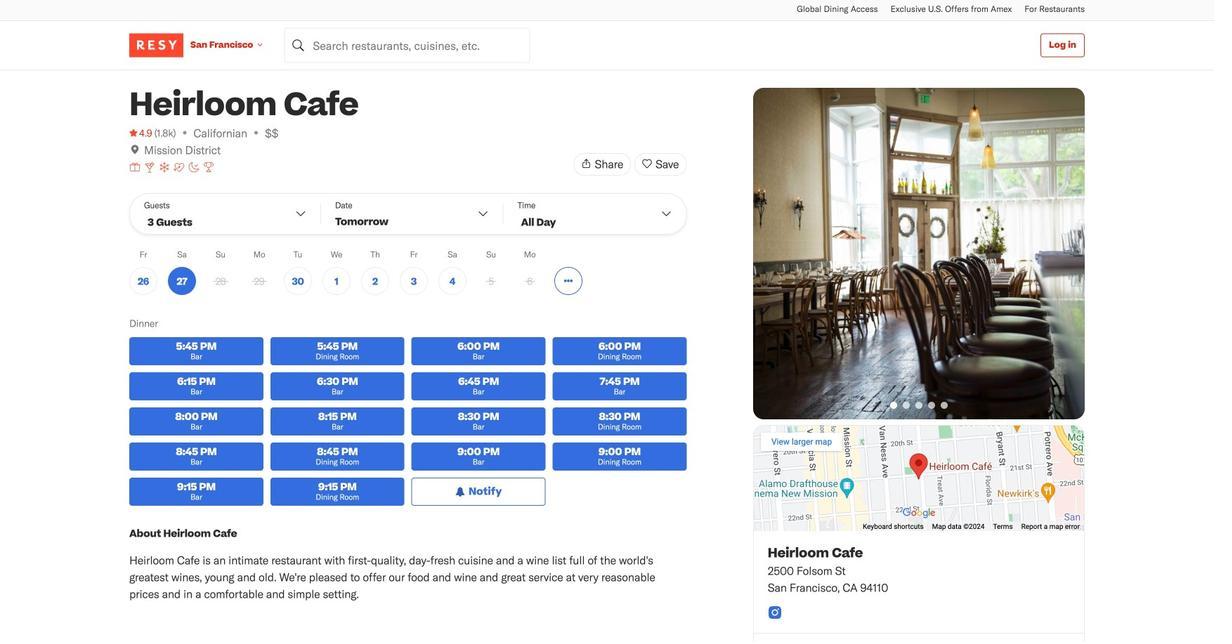 Task type: vqa. For each thing, say whether or not it's contained in the screenshot.
4.8 out of 5 stars image in the left top of the page
no



Task type: locate. For each thing, give the bounding box(es) containing it.
Search restaurants, cuisines, etc. text field
[[284, 28, 530, 63]]

None field
[[284, 28, 530, 63]]

4.9 out of 5 stars image
[[129, 126, 152, 140]]

(1.8k) reviews element
[[154, 126, 176, 140]]



